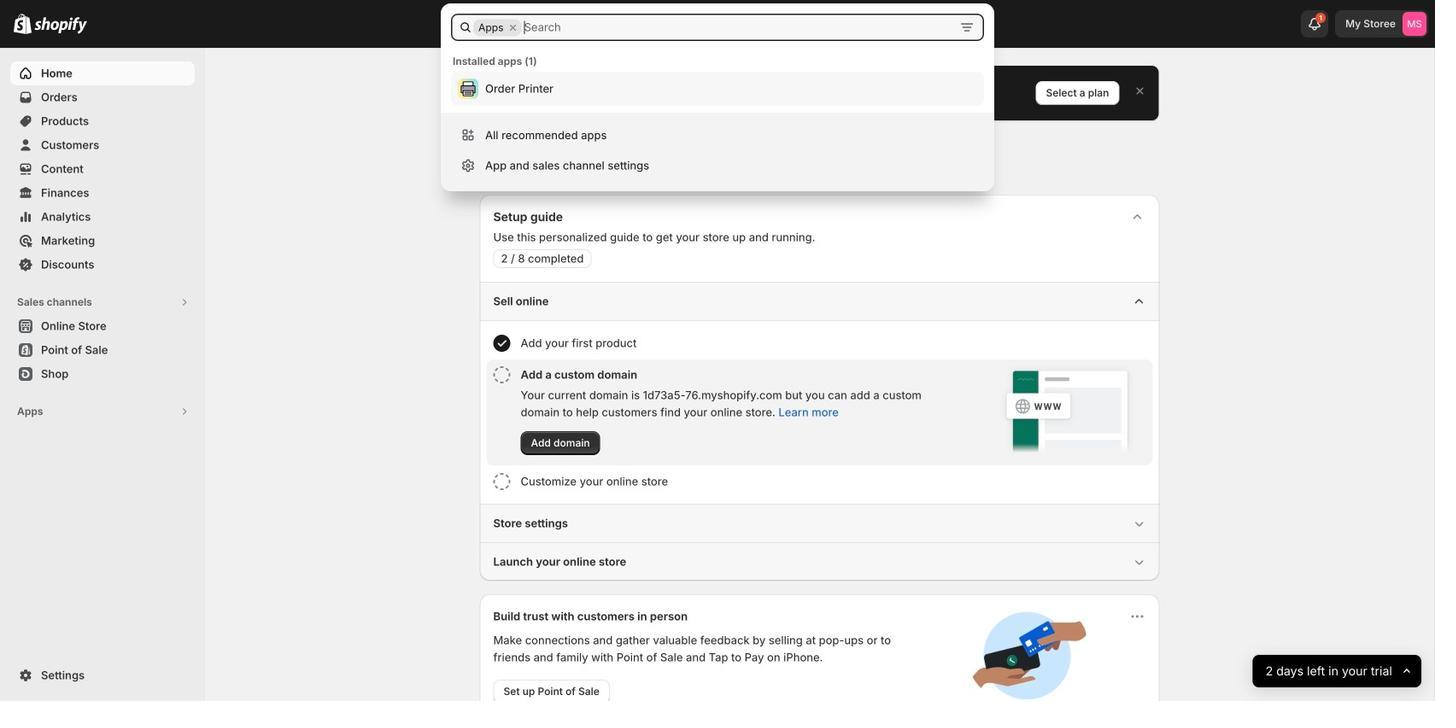 Task type: vqa. For each thing, say whether or not it's contained in the screenshot.
Point of Sale button on the left of page
no



Task type: describe. For each thing, give the bounding box(es) containing it.
guide categories group
[[480, 282, 1160, 581]]

sell online group
[[480, 282, 1160, 504]]

Search text field
[[523, 14, 952, 41]]

shopify image
[[34, 17, 87, 34]]

results menu
[[451, 120, 984, 181]]

setup guide region
[[480, 195, 1160, 581]]



Task type: locate. For each thing, give the bounding box(es) containing it.
mark customize your online store as done image
[[493, 473, 511, 490]]

menu item
[[451, 72, 984, 106]]

mark add a custom domain as done image
[[493, 367, 511, 384]]

add a custom domain group
[[487, 360, 1153, 466]]

mark add your first product as not done image
[[493, 335, 511, 352]]



